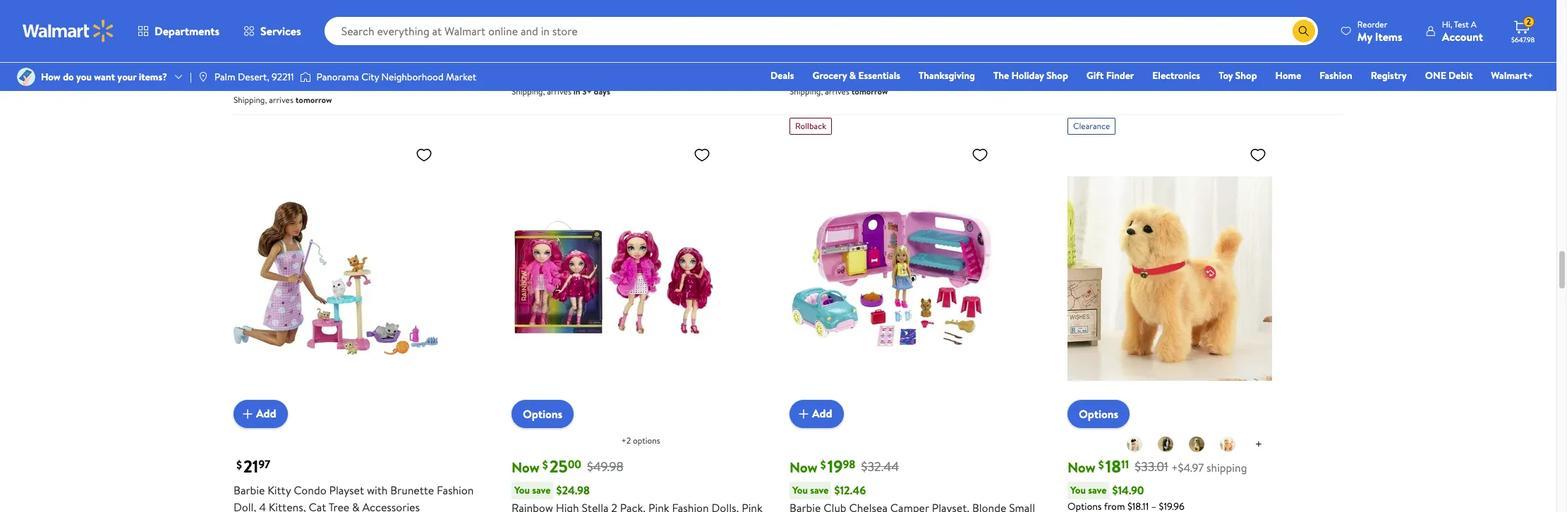 Task type: locate. For each thing, give the bounding box(es) containing it.
up,
[[846, 9, 863, 24]]

0 horizontal spatial shipping, arrives tomorrow
[[234, 94, 332, 106]]

save inside you save $14.90
[[1089, 483, 1107, 497]]

walmart plus image down 2103
[[272, 74, 286, 88]]

save down the 25
[[532, 483, 551, 497]]

with left walmart plus icon
[[809, 66, 825, 78]]

playset
[[329, 483, 364, 498]]

1 vertical spatial hopeful
[[512, 9, 551, 24]]

add for add to cart icon in the bottom of the page
[[256, 406, 276, 422]]

ages
[[790, 9, 814, 24]]

1 horizontal spatial tomorrow
[[852, 85, 888, 97]]

1 options link from the left
[[512, 400, 574, 428]]

2 horizontal spatial shipping, arrives tomorrow
[[1068, 76, 1166, 88]]

options up the 25
[[523, 406, 563, 422]]

25
[[550, 454, 568, 478]]

game
[[289, 17, 318, 33], [407, 17, 436, 33], [275, 34, 304, 50]]

0 horizontal spatial save
[[532, 483, 551, 497]]

1 horizontal spatial 2
[[1527, 16, 1532, 28]]

add button up 19
[[790, 400, 844, 428]]

with
[[1087, 57, 1103, 69], [531, 66, 547, 78], [809, 66, 825, 78], [253, 75, 269, 87], [367, 483, 388, 498]]

head up up,
[[826, 0, 851, 7]]

1 horizontal spatial  image
[[198, 71, 209, 83]]

now for 25
[[512, 458, 540, 477]]

1 horizontal spatial now
[[790, 458, 818, 477]]

$
[[236, 457, 242, 473], [543, 457, 548, 473], [821, 457, 826, 473], [1099, 457, 1105, 473]]

shipping, arrives tomorrow
[[1068, 76, 1166, 88], [790, 85, 888, 97], [234, 94, 332, 106]]

+2 options
[[622, 435, 660, 447]]

with left finder
[[1087, 57, 1103, 69]]

0 horizontal spatial 2
[[817, 9, 823, 24]]

1 horizontal spatial toy
[[1219, 68, 1234, 83]]

arrives left "in"
[[547, 85, 572, 97]]

you left $24.98
[[515, 483, 530, 497]]

essentials
[[859, 68, 901, 83]]

hopeful up -
[[585, 0, 624, 7]]

0 horizontal spatial walmart plus image
[[272, 74, 286, 88]]

toy shop
[[1219, 68, 1258, 83]]

3 $ from the left
[[821, 457, 826, 473]]

save left grocery
[[790, 66, 807, 78]]

heart down 14"
[[554, 9, 582, 24]]

bear up collector
[[658, 0, 680, 7]]

0 horizontal spatial hopeful
[[512, 9, 551, 24]]

bear left -
[[585, 9, 607, 24]]

arrives down the 92211
[[269, 94, 294, 106]]

0 vertical spatial toy
[[977, 0, 994, 7]]

add button up 97
[[234, 400, 288, 428]]

options
[[523, 406, 563, 422], [1079, 406, 1119, 422]]

options link
[[512, 400, 574, 428], [1068, 400, 1130, 428]]

now for 19
[[790, 458, 818, 477]]

$ inside now $ 19 98 $32.44
[[821, 457, 826, 473]]

save with up shipping, arrives in 3+ days
[[512, 66, 547, 78]]

save
[[1068, 57, 1085, 69], [512, 66, 529, 78], [790, 66, 807, 78], [234, 75, 251, 87]]

heart up special at the left top of the page
[[627, 0, 655, 7]]

toy
[[977, 0, 994, 7], [1219, 68, 1234, 83]]

head
[[826, 0, 851, 7], [913, 0, 939, 7]]

$12.46
[[835, 483, 866, 498]]

 image
[[300, 70, 311, 84]]

card
[[262, 17, 286, 33]]

0 horizontal spatial shop
[[1047, 68, 1069, 83]]

2 options from the left
[[1079, 406, 1119, 422]]

+
[[1256, 436, 1263, 453]]

$647.98
[[1512, 35, 1535, 44]]

0 vertical spatial heart
[[627, 0, 655, 7]]

toy up the pieces
[[977, 0, 994, 7]]

accessories
[[363, 499, 420, 512]]

1 horizontal spatial shop
[[1236, 68, 1258, 83]]

save down the 18 at the right bottom
[[1089, 483, 1107, 497]]

and down classic
[[948, 9, 966, 24]]

classic
[[942, 0, 975, 7]]

1 horizontal spatial head
[[913, 0, 939, 7]]

fashion right home
[[1320, 68, 1353, 83]]

save with left the 92211
[[234, 75, 269, 87]]

3+
[[583, 85, 592, 97]]

0 horizontal spatial add button
[[234, 400, 288, 428]]

with left the 92211
[[253, 75, 269, 87]]

shipping, arrives in 3+ days
[[512, 85, 611, 97]]

shop right the holiday
[[1047, 68, 1069, 83]]

2 horizontal spatial save
[[1089, 483, 1107, 497]]

potato up ages at top right
[[790, 0, 823, 7]]

1 horizontal spatial you
[[793, 483, 808, 497]]

and up funny on the right top of the page
[[825, 9, 843, 24]]

add to favorites list, barbie kitty condo playset with brunette fashion doll, 4 kittens, cat tree & accessories image
[[416, 146, 433, 163]]

collectible
[[716, 0, 769, 7]]

shipping, arrives tomorrow down grocery
[[790, 85, 888, 97]]

 image for how
[[17, 68, 35, 86]]

care
[[512, 0, 535, 7]]

0 horizontal spatial  image
[[17, 68, 35, 86]]

$ left 21
[[236, 457, 242, 473]]

0 vertical spatial hopeful
[[585, 0, 624, 7]]

hi,
[[1443, 18, 1453, 30]]

tree
[[329, 499, 350, 512]]

2 horizontal spatial walmart plus image
[[1106, 56, 1120, 70]]

head up parts
[[913, 0, 939, 7]]

add button for barbie club chelsea camper playset, blonde small doll, puppy, car & 10+ accessories, open for campsite image
[[790, 400, 844, 428]]

1 save from the left
[[532, 483, 551, 497]]

search icon image
[[1299, 25, 1310, 37]]

services button
[[232, 14, 313, 48]]

potato
[[790, 0, 823, 7], [878, 0, 911, 7]]

puzzle
[[1068, 17, 1099, 32]]

2 shop from the left
[[1236, 68, 1258, 83]]

with up accessories
[[367, 483, 388, 498]]

save with left walmart plus icon
[[790, 66, 825, 78]]

2 up the $647.98
[[1527, 16, 1532, 28]]

2 add button from the left
[[790, 400, 844, 428]]

2 horizontal spatial you
[[1071, 483, 1086, 497]]

save down edition.
[[512, 66, 529, 78]]

services
[[261, 23, 301, 39]]

save with left finder
[[1068, 57, 1103, 69]]

now left the 18 at the right bottom
[[1068, 458, 1096, 477]]

2 save from the left
[[811, 483, 829, 497]]

bear
[[658, 0, 680, 7], [585, 9, 607, 24]]

 image
[[17, 68, 35, 86], [198, 71, 209, 83]]

1 horizontal spatial save
[[811, 483, 829, 497]]

toy right electronics link
[[1219, 68, 1234, 83]]

save down 19
[[811, 483, 829, 497]]

deals
[[771, 68, 795, 83]]

1 add from the left
[[256, 406, 276, 422]]

shipping, down desert,
[[234, 94, 267, 106]]

& right adults
[[397, 17, 404, 33]]

barbie kitty condo playset with brunette fashion doll, 4 kittens, cat tree & accessories image
[[234, 140, 438, 417]]

2 options link from the left
[[1068, 400, 1130, 428]]

1 add button from the left
[[234, 400, 288, 428]]

1 horizontal spatial shipping, arrives tomorrow
[[790, 85, 888, 97]]

2103
[[279, 56, 296, 68]]

2 $ from the left
[[543, 457, 548, 473]]

night,
[[438, 17, 469, 33]]

0 horizontal spatial you
[[515, 483, 530, 497]]

clearance
[[1074, 120, 1111, 132]]

special
[[617, 9, 651, 24]]

2 you from the left
[[793, 483, 808, 497]]

1 vertical spatial heart
[[554, 9, 582, 24]]

create
[[790, 26, 823, 41]]

0 horizontal spatial options link
[[512, 400, 574, 428]]

$ left the 18 at the right bottom
[[1099, 457, 1105, 473]]

condo
[[294, 483, 327, 498]]

fashion right brunette
[[437, 483, 474, 498]]

Search search field
[[324, 17, 1318, 45]]

shop left home
[[1236, 68, 1258, 83]]

0 vertical spatial fashion
[[1320, 68, 1353, 83]]

hopeful
[[585, 0, 624, 7], [512, 9, 551, 24]]

$ left the 25
[[543, 457, 548, 473]]

mrs.
[[854, 0, 875, 7]]

2 horizontal spatial now
[[1068, 458, 1096, 477]]

interlocking
[[1179, 0, 1237, 15]]

1 horizontal spatial add
[[812, 406, 833, 422]]

0 horizontal spatial now
[[512, 458, 540, 477]]

walmart plus image down the 108 on the right top of the page
[[1106, 56, 1120, 70]]

1 now from the left
[[512, 458, 540, 477]]

walmart plus image
[[828, 65, 842, 79]]

kids,
[[337, 17, 360, 33]]

save inside the you save $24.98
[[532, 483, 551, 497]]

fashion
[[1320, 68, 1353, 83], [437, 483, 474, 498]]

with up shipping, arrives in 3+ days
[[531, 66, 547, 78]]

the holiday shop link
[[988, 68, 1075, 83]]

reorder my items
[[1358, 18, 1403, 44]]

home link
[[1270, 68, 1308, 83]]

1 you from the left
[[515, 483, 530, 497]]

2 inside 2 $647.98
[[1527, 16, 1532, 28]]

shop
[[1047, 68, 1069, 83], [1236, 68, 1258, 83]]

2 horizontal spatial tomorrow
[[1130, 76, 1166, 88]]

save down original in the left top of the page
[[234, 75, 251, 87]]

shipping, arrives tomorrow for uno card game for kids, adults & game night, original game of matching colors & numbers
[[234, 94, 332, 106]]

and left 5"
[[683, 0, 701, 7]]

tomorrow
[[1130, 76, 1166, 88], [852, 85, 888, 97], [296, 94, 332, 106]]

one debit
[[1426, 68, 1473, 83]]

tomorrow for little buffalo rainbow interlocking floor jigsaw puzzle
[[1130, 76, 1166, 88]]

colors
[[369, 34, 401, 50]]

0 vertical spatial bear
[[658, 0, 680, 7]]

2 now from the left
[[790, 458, 818, 477]]

1 $ from the left
[[236, 457, 242, 473]]

1 horizontal spatial potato
[[878, 0, 911, 7]]

 image left how
[[17, 68, 35, 86]]

hopeful down care
[[512, 9, 551, 24]]

options up the 18 at the right bottom
[[1079, 406, 1119, 422]]

$ inside the now $ 18 11 $33.01 +$4.97 shipping
[[1099, 457, 1105, 473]]

add to cart image
[[796, 406, 812, 423]]

account
[[1443, 29, 1484, 44]]

1 horizontal spatial options
[[1079, 406, 1119, 422]]

3 you from the left
[[1071, 483, 1086, 497]]

add up 19
[[812, 406, 833, 422]]

2 potato from the left
[[878, 0, 911, 7]]

$14.90
[[1113, 483, 1145, 498]]

1 horizontal spatial hopeful
[[585, 0, 624, 7]]

0 horizontal spatial heart
[[554, 9, 582, 24]]

2
[[817, 9, 823, 24], [1527, 16, 1532, 28]]

add to favorites list, rainbow high stella 2 pack, pink fashion dolls, pink hair, 9in jr high dolls, walmart exclusive image
[[694, 146, 711, 163]]

1 horizontal spatial and
[[825, 9, 843, 24]]

you inside the you save $24.98
[[515, 483, 530, 497]]

0 horizontal spatial bear
[[585, 9, 607, 24]]

now left the 25
[[512, 458, 540, 477]]

items
[[1376, 29, 1403, 44]]

0 horizontal spatial head
[[826, 0, 851, 7]]

& right walmart plus icon
[[850, 68, 856, 83]]

shipping, down grocery
[[790, 85, 823, 97]]

walmart plus image for little buffalo rainbow interlocking floor jigsaw puzzle
[[1106, 56, 1120, 70]]

1 vertical spatial toy
[[1219, 68, 1234, 83]]

save
[[532, 483, 551, 497], [811, 483, 829, 497], [1089, 483, 1107, 497]]

clearance toys robot dog toys interactive electronic plush puppy sound control teddy walk bark with music touching control robotic pet christmas gifts image
[[1068, 140, 1273, 417]]

3 save from the left
[[1089, 483, 1107, 497]]

 image right | at the top left
[[198, 71, 209, 83]]

days
[[594, 85, 611, 97]]

save left gift
[[1068, 57, 1085, 69]]

in
[[574, 85, 581, 97]]

adults
[[363, 17, 394, 33]]

walmart plus image
[[1106, 56, 1120, 70], [550, 65, 564, 79], [272, 74, 286, 88]]

$ left 19
[[821, 457, 826, 473]]

0 horizontal spatial options
[[523, 406, 563, 422]]

with for walmart plus icon
[[809, 66, 825, 78]]

save for 19
[[811, 483, 829, 497]]

options link up the 25
[[512, 400, 574, 428]]

0 horizontal spatial potato
[[790, 0, 823, 7]]

2 inside potato head mrs. potato head classic toy for kids ages 2 and up, includes 12 parts and pieces to create funny faces
[[817, 9, 823, 24]]

fashion link
[[1314, 68, 1359, 83]]

& right colors
[[404, 34, 411, 50]]

barbie club chelsea camper playset, blonde small doll, puppy, car & 10+ accessories, open for campsite image
[[790, 140, 995, 417]]

& inside grocery & essentials link
[[850, 68, 856, 83]]

add
[[256, 406, 276, 422], [812, 406, 833, 422]]

holiday
[[1012, 68, 1045, 83]]

you left $14.90
[[1071, 483, 1086, 497]]

original
[[234, 34, 273, 50]]

you inside you save $12.46
[[793, 483, 808, 497]]

now inside the now $ 25 00 $49.98
[[512, 458, 540, 477]]

3 now from the left
[[1068, 458, 1096, 477]]

2 right ages at top right
[[817, 9, 823, 24]]

glod image
[[1220, 436, 1236, 453]]

walmart+
[[1492, 68, 1534, 83]]

1 horizontal spatial options link
[[1068, 400, 1130, 428]]

shipping, arrives tomorrow down the 108 on the right top of the page
[[1068, 76, 1166, 88]]

2 add from the left
[[812, 406, 833, 422]]

now
[[512, 458, 540, 477], [790, 458, 818, 477], [1068, 458, 1096, 477]]

clear search field text image
[[1276, 25, 1287, 36]]

& inside barbie kitty condo playset with brunette fashion doll, 4 kittens, cat tree & accessories
[[352, 499, 360, 512]]

4 $ from the left
[[1099, 457, 1105, 473]]

0 horizontal spatial add
[[256, 406, 276, 422]]

now inside now $ 19 98 $32.44
[[790, 458, 818, 477]]

electronics link
[[1147, 68, 1207, 83]]

shipping, arrives tomorrow down the 92211
[[234, 94, 332, 106]]

0 horizontal spatial toy
[[977, 0, 994, 7]]

with for walmart plus image associated with uno card game for kids, adults & game night, original game of matching colors & numbers
[[253, 75, 269, 87]]

2 $647.98
[[1512, 16, 1535, 44]]

options link up 'beige' icon
[[1068, 400, 1130, 428]]

you left $12.46 at the right bottom of page
[[793, 483, 808, 497]]

potato up the includes
[[878, 0, 911, 7]]

your
[[117, 70, 136, 84]]

pieces
[[969, 9, 1000, 24]]

funny
[[826, 26, 855, 41]]

0 horizontal spatial tomorrow
[[296, 94, 332, 106]]

add to favorites list, clearance toys robot dog toys interactive electronic plush puppy sound control teddy walk bark with music touching control robotic pet christmas gifts image
[[1250, 146, 1267, 163]]

$ inside the now $ 25 00 $49.98
[[543, 457, 548, 473]]

save inside you save $12.46
[[811, 483, 829, 497]]

arrives down grocery
[[825, 85, 850, 97]]

1 options from the left
[[523, 406, 563, 422]]

now $ 18 11 $33.01 +$4.97 shipping
[[1068, 454, 1248, 478]]

& right tree
[[352, 499, 360, 512]]

save for walmart plus icon
[[790, 66, 807, 78]]

brunette
[[391, 483, 434, 498]]

now left 19
[[790, 458, 818, 477]]

1 horizontal spatial add button
[[790, 400, 844, 428]]

rainbow
[[1134, 0, 1176, 15]]

add button for barbie kitty condo playset with brunette fashion doll, 4 kittens, cat tree & accessories image
[[234, 400, 288, 428]]

1 vertical spatial bear
[[585, 9, 607, 24]]

add up 97
[[256, 406, 276, 422]]

walmart plus image up shipping, arrives in 3+ days
[[550, 65, 564, 79]]

1 vertical spatial fashion
[[437, 483, 474, 498]]

options
[[633, 435, 660, 447]]

0 horizontal spatial fashion
[[437, 483, 474, 498]]

0 horizontal spatial and
[[683, 0, 701, 7]]



Task type: describe. For each thing, give the bounding box(es) containing it.
1 horizontal spatial bear
[[658, 0, 680, 7]]

save with for walmart plus image corresponding to little buffalo rainbow interlocking floor jigsaw puzzle
[[1068, 57, 1103, 69]]

thanksgiving link
[[913, 68, 982, 83]]

departments
[[155, 23, 220, 39]]

arrives down the 108 on the right top of the page
[[1103, 76, 1128, 88]]

$ for 25
[[543, 457, 548, 473]]

faces
[[858, 26, 885, 41]]

 image for palm
[[198, 71, 209, 83]]

18
[[1106, 454, 1122, 478]]

test
[[1455, 18, 1470, 30]]

now $ 25 00 $49.98
[[512, 454, 624, 478]]

you save $12.46
[[793, 483, 866, 498]]

kitty
[[268, 483, 291, 498]]

floor
[[1240, 0, 1266, 15]]

with for the middle walmart plus image
[[531, 66, 547, 78]]

want
[[94, 70, 115, 84]]

-
[[610, 9, 614, 24]]

1 horizontal spatial heart
[[627, 0, 655, 7]]

and inside the care bears 14"  hopeful heart bear and 5" collectible hopeful heart bear - special collector  limited edition.
[[683, 0, 701, 7]]

panorama
[[317, 70, 359, 84]]

shipping, left "in"
[[512, 85, 545, 97]]

barbie kitty condo playset with brunette fashion doll, 4 kittens, cat tree & accessories
[[234, 483, 474, 512]]

reorder
[[1358, 18, 1388, 30]]

items?
[[139, 70, 167, 84]]

black image
[[1157, 436, 1174, 453]]

11
[[1122, 457, 1130, 472]]

save with for walmart plus image associated with uno card game for kids, adults & game night, original game of matching colors & numbers
[[234, 75, 269, 87]]

potato head mrs. potato head classic toy for kids ages 2 and up, includes 12 parts and pieces to create funny faces
[[790, 0, 1036, 41]]

with for walmart plus image corresponding to little buffalo rainbow interlocking floor jigsaw puzzle
[[1087, 57, 1103, 69]]

1 horizontal spatial fashion
[[1320, 68, 1353, 83]]

with inside barbie kitty condo playset with brunette fashion doll, 4 kittens, cat tree & accessories
[[367, 483, 388, 498]]

game up of
[[289, 17, 318, 33]]

save for the middle walmart plus image
[[512, 66, 529, 78]]

one debit link
[[1419, 68, 1480, 83]]

deals link
[[765, 68, 801, 83]]

save with for the middle walmart plus image
[[512, 66, 547, 78]]

Walmart Site-Wide search field
[[324, 17, 1318, 45]]

matching
[[320, 34, 366, 50]]

rainbow high stella 2 pack, pink fashion dolls, pink hair, 9in jr high dolls, walmart exclusive image
[[512, 140, 716, 417]]

debit
[[1449, 68, 1473, 83]]

limited
[[703, 9, 739, 24]]

you for 19
[[793, 483, 808, 497]]

save for walmart plus image corresponding to little buffalo rainbow interlocking floor jigsaw puzzle
[[1068, 57, 1085, 69]]

add to cart image
[[239, 406, 256, 423]]

shipping, arrives tomorrow for little buffalo rainbow interlocking floor jigsaw puzzle
[[1068, 76, 1166, 88]]

you inside you save $14.90
[[1071, 483, 1086, 497]]

1 potato from the left
[[790, 0, 823, 7]]

city
[[362, 70, 379, 84]]

finder
[[1107, 68, 1135, 83]]

00
[[568, 457, 582, 472]]

+$4.97
[[1172, 460, 1204, 475]]

jigsaw
[[1268, 0, 1300, 15]]

my
[[1358, 29, 1373, 44]]

2 head from the left
[[913, 0, 939, 7]]

neighborhood
[[382, 70, 444, 84]]

save for 25
[[532, 483, 551, 497]]

$ 21 97
[[236, 454, 271, 478]]

numbers
[[414, 34, 459, 50]]

5"
[[703, 0, 713, 7]]

+2
[[622, 435, 631, 447]]

1 head from the left
[[826, 0, 851, 7]]

how do you want your items?
[[41, 70, 167, 84]]

grocery & essentials
[[813, 68, 901, 83]]

bears
[[538, 0, 565, 7]]

$ for 19
[[821, 457, 826, 473]]

home
[[1276, 68, 1302, 83]]

save for walmart plus image associated with uno card game for kids, adults & game night, original game of matching colors & numbers
[[234, 75, 251, 87]]

108
[[1113, 39, 1126, 51]]

options for rainbow high stella 2 pack, pink fashion dolls, pink hair, 9in jr high dolls, walmart exclusive image
[[523, 406, 563, 422]]

kittens,
[[269, 499, 306, 512]]

you for 25
[[515, 483, 530, 497]]

$ for 18
[[1099, 457, 1105, 473]]

grocery & essentials link
[[807, 68, 907, 83]]

parts
[[920, 9, 946, 24]]

market
[[446, 70, 477, 84]]

the
[[994, 68, 1010, 83]]

1 shop from the left
[[1047, 68, 1069, 83]]

98
[[843, 457, 856, 472]]

registry link
[[1365, 68, 1414, 83]]

shipping
[[1207, 460, 1248, 475]]

options for clearance toys robot dog toys interactive electronic plush puppy sound control teddy walk bark with music touching control robotic pet christmas gifts image
[[1079, 406, 1119, 422]]

gift
[[1087, 68, 1104, 83]]

a
[[1472, 18, 1477, 30]]

little buffalo rainbow interlocking floor jigsaw puzzle
[[1068, 0, 1300, 32]]

toy inside potato head mrs. potato head classic toy for kids ages 2 and up, includes 12 parts and pieces to create funny faces
[[977, 0, 994, 7]]

now inside the now $ 18 11 $33.01 +$4.97 shipping
[[1068, 458, 1096, 477]]

palm desert, 92211
[[214, 70, 294, 84]]

fashion inside barbie kitty condo playset with brunette fashion doll, 4 kittens, cat tree & accessories
[[437, 483, 474, 498]]

save with for walmart plus icon
[[790, 66, 825, 78]]

add for add to cart image
[[812, 406, 833, 422]]

collector
[[654, 9, 700, 24]]

now $ 19 98 $32.44
[[790, 454, 899, 478]]

you
[[76, 70, 92, 84]]

departments button
[[126, 14, 232, 48]]

options link for clearance toys robot dog toys interactive electronic plush puppy sound control teddy walk bark with music touching control robotic pet christmas gifts image
[[1068, 400, 1130, 428]]

add to favorites list, barbie club chelsea camper playset, blonde small doll, puppy, car & 10+ accessories, open for campsite image
[[972, 146, 989, 163]]

panorama city neighborhood market
[[317, 70, 477, 84]]

tomorrow for uno card game for kids, adults & game night, original game of matching colors & numbers
[[296, 94, 332, 106]]

desert,
[[238, 70, 269, 84]]

thanksgiving
[[919, 68, 976, 83]]

to
[[1002, 9, 1013, 24]]

game up numbers
[[407, 17, 436, 33]]

brown image
[[1188, 436, 1205, 453]]

how
[[41, 70, 61, 84]]

game up 2103
[[275, 34, 304, 50]]

2 horizontal spatial and
[[948, 9, 966, 24]]

4
[[259, 499, 266, 512]]

walmart image
[[23, 20, 114, 42]]

walmart plus image for uno card game for kids, adults & game night, original game of matching colors & numbers
[[272, 74, 286, 88]]

rollback
[[796, 120, 827, 132]]

$ inside $ 21 97
[[236, 457, 242, 473]]

walmart+ link
[[1485, 68, 1540, 83]]

shipping, left finder
[[1068, 76, 1101, 88]]

one
[[1426, 68, 1447, 83]]

beige image
[[1126, 436, 1143, 453]]

for
[[320, 17, 335, 33]]

options link for rainbow high stella 2 pack, pink fashion dolls, pink hair, 9in jr high dolls, walmart exclusive image
[[512, 400, 574, 428]]

includes
[[865, 9, 905, 24]]

$32.44
[[862, 458, 899, 476]]

1 horizontal spatial walmart plus image
[[550, 65, 564, 79]]

hi, test a account
[[1443, 18, 1484, 44]]

care bears 14"  hopeful heart bear and 5" collectible hopeful heart bear - special collector  limited edition.
[[512, 0, 769, 41]]

edition.
[[512, 26, 548, 41]]

doll,
[[234, 499, 256, 512]]

little
[[1068, 0, 1093, 15]]



Task type: vqa. For each thing, say whether or not it's contained in the screenshot.
+ dropdown button
yes



